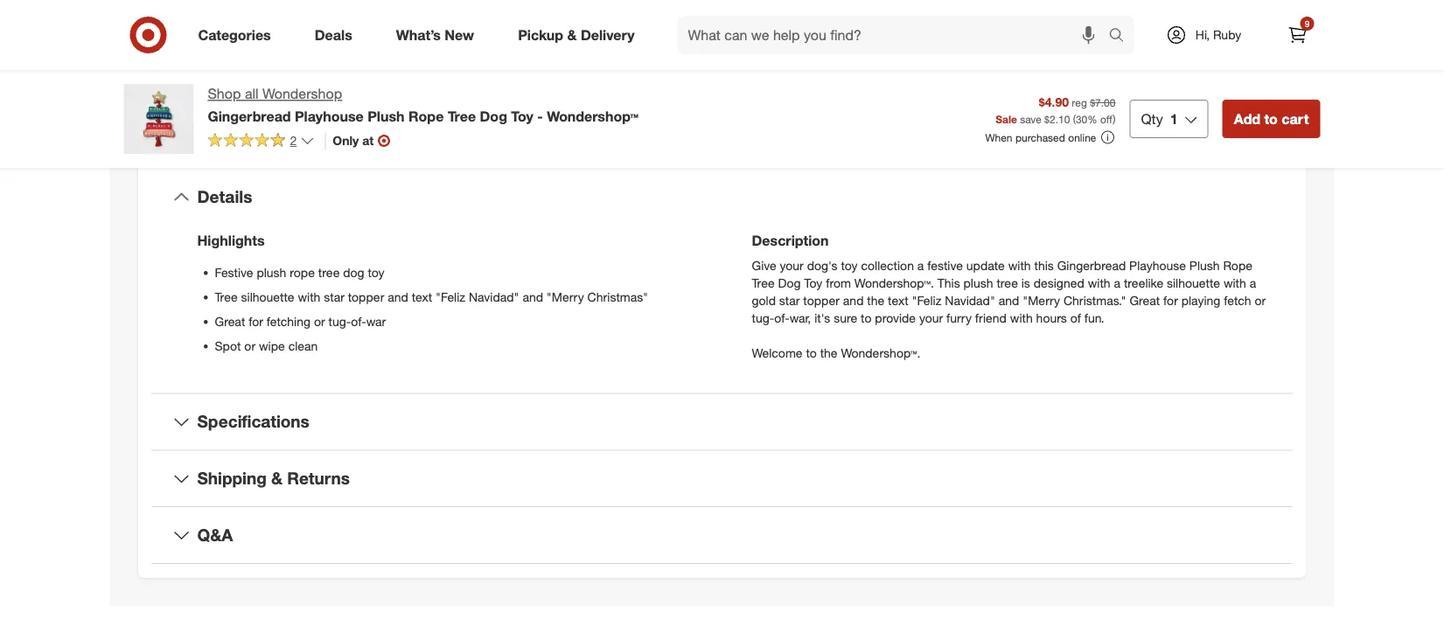 Task type: locate. For each thing, give the bounding box(es) containing it.
$4.90 reg $7.00 sale save $ 2.10 ( 30 % off )
[[996, 94, 1116, 125]]

toy down dog's
[[804, 275, 823, 290]]

a left the festive
[[917, 258, 924, 273]]

wondershop™.
[[854, 275, 934, 290], [841, 345, 921, 360]]

your down description
[[780, 258, 804, 273]]

gingerbread inside shop all wondershop gingerbread playhouse plush rope tree dog toy - wondershop™
[[208, 107, 291, 125]]

0 horizontal spatial &
[[271, 468, 283, 488]]

star down the dog
[[324, 289, 344, 304]]

tree up gold
[[752, 275, 775, 290]]

to right sure
[[861, 310, 872, 325]]

to for the
[[806, 345, 817, 360]]

plush
[[257, 265, 286, 280], [964, 275, 993, 290]]

gold
[[752, 293, 776, 308]]

1 horizontal spatial star
[[779, 293, 800, 308]]

gingerbread up the christmas."
[[1057, 258, 1126, 273]]

silhouette
[[1167, 275, 1220, 290], [241, 289, 294, 304]]

playhouse
[[295, 107, 364, 125], [1129, 258, 1186, 273]]

for inside the "give your dog's toy collection a festive update with this gingerbread playhouse plush rope tree dog toy from wondershop™. this plush tree is designed with a treelike silhouette with a gold star topper and the text "feliz navidad" and "merry christmas." great for playing fetch or tug-of-war, it's sure to provide your furry friend with hours of fun."
[[1164, 293, 1178, 308]]

1 horizontal spatial playhouse
[[1129, 258, 1186, 273]]

0 horizontal spatial "feliz
[[436, 289, 465, 304]]

0 horizontal spatial a
[[917, 258, 924, 273]]

when purchased online
[[985, 131, 1096, 144]]

1 vertical spatial playhouse
[[1129, 258, 1186, 273]]

tree left is
[[997, 275, 1018, 290]]

0 vertical spatial toy
[[511, 107, 533, 125]]

plush up 'playing'
[[1190, 258, 1220, 273]]

gingerbread playhouse plush rope tree dog toy - wondershop&#8482;, 2 of 3 image
[[124, 0, 405, 74]]

& right pickup
[[567, 26, 577, 43]]

1 vertical spatial to
[[861, 310, 872, 325]]

to
[[1264, 110, 1278, 127], [861, 310, 872, 325], [806, 345, 817, 360]]

or right fetch
[[1255, 293, 1266, 308]]

or up clean
[[314, 314, 325, 329]]

)
[[1113, 112, 1116, 125]]

plush inside the "give your dog's toy collection a festive update with this gingerbread playhouse plush rope tree dog toy from wondershop™. this plush tree is designed with a treelike silhouette with a gold star topper and the text "feliz navidad" and "merry christmas." great for playing fetch or tug-of-war, it's sure to provide your furry friend with hours of fun."
[[1190, 258, 1220, 273]]

christmas."
[[1064, 293, 1126, 308]]

0 horizontal spatial playhouse
[[295, 107, 364, 125]]

to right welcome
[[806, 345, 817, 360]]

toy
[[511, 107, 533, 125], [804, 275, 823, 290]]

toy inside the "give your dog's toy collection a festive update with this gingerbread playhouse plush rope tree dog toy from wondershop™. this plush tree is designed with a treelike silhouette with a gold star topper and the text "feliz navidad" and "merry christmas." great for playing fetch or tug-of-war, it's sure to provide your furry friend with hours of fun."
[[804, 275, 823, 290]]

tree left the dog
[[318, 265, 340, 280]]

of- down the dog
[[351, 314, 366, 329]]

0 vertical spatial gingerbread
[[208, 107, 291, 125]]

0 horizontal spatial the
[[820, 345, 838, 360]]

rope down image gallery element
[[408, 107, 444, 125]]

toy inside shop all wondershop gingerbread playhouse plush rope tree dog toy - wondershop™
[[511, 107, 533, 125]]

playhouse inside the "give your dog's toy collection a festive update with this gingerbread playhouse plush rope tree dog toy from wondershop™. this plush tree is designed with a treelike silhouette with a gold star topper and the text "feliz navidad" and "merry christmas." great for playing fetch or tug-of-war, it's sure to provide your furry friend with hours of fun."
[[1129, 258, 1186, 273]]

1 vertical spatial plush
[[1190, 258, 1220, 273]]

navidad"
[[469, 289, 519, 304], [945, 293, 995, 308]]

the down it's at the right of page
[[820, 345, 838, 360]]

1 horizontal spatial "merry
[[1023, 293, 1060, 308]]

& left returns
[[271, 468, 283, 488]]

hi,
[[1196, 27, 1210, 42]]

1 horizontal spatial topper
[[803, 293, 840, 308]]

tree inside the "give your dog's toy collection a festive update with this gingerbread playhouse plush rope tree dog toy from wondershop™. this plush tree is designed with a treelike silhouette with a gold star topper and the text "feliz navidad" and "merry christmas." great for playing fetch or tug-of-war, it's sure to provide your furry friend with hours of fun."
[[752, 275, 775, 290]]

"feliz
[[436, 289, 465, 304], [912, 293, 942, 308]]

plush left rope
[[257, 265, 286, 280]]

2 horizontal spatial to
[[1264, 110, 1278, 127]]

1 horizontal spatial dog
[[778, 275, 801, 290]]

tree down the festive
[[215, 289, 238, 304]]

"feliz inside the "give your dog's toy collection a festive update with this gingerbread playhouse plush rope tree dog toy from wondershop™. this plush tree is designed with a treelike silhouette with a gold star topper and the text "feliz navidad" and "merry christmas." great for playing fetch or tug-of-war, it's sure to provide your furry friend with hours of fun."
[[912, 293, 942, 308]]

toy left -
[[511, 107, 533, 125]]

plush inside shop all wondershop gingerbread playhouse plush rope tree dog toy - wondershop™
[[368, 107, 405, 125]]

0 horizontal spatial to
[[806, 345, 817, 360]]

& inside dropdown button
[[271, 468, 283, 488]]

1 horizontal spatial plush
[[964, 275, 993, 290]]

shipping & returns button
[[152, 451, 1292, 507]]

0 horizontal spatial navidad"
[[469, 289, 519, 304]]

qty 1
[[1141, 110, 1178, 127]]

1 horizontal spatial "feliz
[[912, 293, 942, 308]]

provide
[[875, 310, 916, 325]]

tree
[[448, 107, 476, 125], [752, 275, 775, 290], [215, 289, 238, 304]]

great down treelike at right
[[1130, 293, 1160, 308]]

image of gingerbread playhouse plush rope tree dog toy - wondershop™ image
[[124, 84, 194, 154]]

rope up fetch
[[1223, 258, 1253, 273]]

is
[[1021, 275, 1030, 290]]

with up the christmas."
[[1088, 275, 1111, 290]]

0 vertical spatial plush
[[368, 107, 405, 125]]

2 vertical spatial to
[[806, 345, 817, 360]]

give your dog's toy collection a festive update with this gingerbread playhouse plush rope tree dog toy from wondershop™. this plush tree is designed with a treelike silhouette with a gold star topper and the text "feliz navidad" and "merry christmas." great for playing fetch or tug-of-war, it's sure to provide your furry friend with hours of fun.
[[752, 258, 1266, 325]]

star
[[324, 289, 344, 304], [779, 293, 800, 308]]

1 horizontal spatial or
[[314, 314, 325, 329]]

tree inside shop all wondershop gingerbread playhouse plush rope tree dog toy - wondershop™
[[448, 107, 476, 125]]

0 horizontal spatial of-
[[351, 314, 366, 329]]

0 horizontal spatial your
[[780, 258, 804, 273]]

0 vertical spatial your
[[780, 258, 804, 273]]

1 vertical spatial gingerbread
[[1057, 258, 1126, 273]]

%
[[1088, 112, 1097, 125]]

navidad" inside the "give your dog's toy collection a festive update with this gingerbread playhouse plush rope tree dog toy from wondershop™. this plush tree is designed with a treelike silhouette with a gold star topper and the text "feliz navidad" and "merry christmas." great for playing fetch or tug-of-war, it's sure to provide your furry friend with hours of fun."
[[945, 293, 995, 308]]

playhouse inside shop all wondershop gingerbread playhouse plush rope tree dog toy - wondershop™
[[295, 107, 364, 125]]

wondershop™. down provide
[[841, 345, 921, 360]]

a left treelike at right
[[1114, 275, 1121, 290]]

1 vertical spatial &
[[271, 468, 283, 488]]

0 vertical spatial &
[[567, 26, 577, 43]]

2 vertical spatial or
[[244, 338, 255, 353]]

topper up war
[[348, 289, 384, 304]]

your left furry
[[919, 310, 943, 325]]

dog inside the "give your dog's toy collection a festive update with this gingerbread playhouse plush rope tree dog toy from wondershop™. this plush tree is designed with a treelike silhouette with a gold star topper and the text "feliz navidad" and "merry christmas." great for playing fetch or tug-of-war, it's sure to provide your furry friend with hours of fun."
[[778, 275, 801, 290]]

this
[[937, 275, 960, 290]]

sponsored
[[1269, 43, 1320, 56]]

"merry up hours
[[1023, 293, 1060, 308]]

1 horizontal spatial navidad"
[[945, 293, 995, 308]]

great up spot
[[215, 314, 245, 329]]

tree left -
[[448, 107, 476, 125]]

to right add on the right
[[1264, 110, 1278, 127]]

with down rope
[[298, 289, 320, 304]]

of-
[[774, 310, 790, 325], [351, 314, 366, 329]]

pickup
[[518, 26, 563, 43]]

dog up war,
[[778, 275, 801, 290]]

the
[[867, 293, 885, 308], [820, 345, 838, 360]]

1 horizontal spatial a
[[1114, 275, 1121, 290]]

with
[[1008, 258, 1031, 273], [1088, 275, 1111, 290], [1224, 275, 1246, 290], [298, 289, 320, 304], [1010, 310, 1033, 325]]

toy up the from at the top right
[[841, 258, 858, 273]]

of- down gold
[[774, 310, 790, 325]]

1 horizontal spatial great
[[1130, 293, 1160, 308]]

1 horizontal spatial text
[[888, 293, 908, 308]]

2 link
[[208, 132, 314, 152]]

0 horizontal spatial plush
[[368, 107, 405, 125]]

0 horizontal spatial or
[[244, 338, 255, 353]]

0 vertical spatial the
[[867, 293, 885, 308]]

1 horizontal spatial for
[[1164, 293, 1178, 308]]

great
[[1130, 293, 1160, 308], [215, 314, 245, 329]]

0 vertical spatial to
[[1264, 110, 1278, 127]]

1 horizontal spatial plush
[[1190, 258, 1220, 273]]

plush down update in the right top of the page
[[964, 275, 993, 290]]

1 horizontal spatial toy
[[841, 258, 858, 273]]

shop all wondershop gingerbread playhouse plush rope tree dog toy - wondershop™
[[208, 85, 639, 125]]

0 horizontal spatial gingerbread
[[208, 107, 291, 125]]

description
[[752, 232, 829, 249]]

1 horizontal spatial the
[[867, 293, 885, 308]]

a up fetch
[[1250, 275, 1256, 290]]

for left 'playing'
[[1164, 293, 1178, 308]]

rope
[[290, 265, 315, 280]]

1 horizontal spatial gingerbread
[[1057, 258, 1126, 273]]

0 horizontal spatial great
[[215, 314, 245, 329]]

gingerbread down all
[[208, 107, 291, 125]]

0 vertical spatial rope
[[408, 107, 444, 125]]

tug- down gold
[[752, 310, 774, 325]]

1 horizontal spatial rope
[[1223, 258, 1253, 273]]

silhouette up fetching
[[241, 289, 294, 304]]

dog's
[[807, 258, 838, 273]]

0 horizontal spatial toy
[[511, 107, 533, 125]]

2 horizontal spatial tree
[[752, 275, 775, 290]]

playhouse up only
[[295, 107, 364, 125]]

0 vertical spatial wondershop™.
[[854, 275, 934, 290]]

fetch
[[1224, 293, 1251, 308]]

0 horizontal spatial tug-
[[328, 314, 351, 329]]

to for cart
[[1264, 110, 1278, 127]]

1 horizontal spatial to
[[861, 310, 872, 325]]

plush
[[368, 107, 405, 125], [1190, 258, 1220, 273]]

0 vertical spatial great
[[1130, 293, 1160, 308]]

with up is
[[1008, 258, 1031, 273]]

"merry left christmas"
[[547, 289, 584, 304]]

1 horizontal spatial tree
[[997, 275, 1018, 290]]

add to cart button
[[1223, 100, 1320, 138]]

friend
[[975, 310, 1007, 325]]

1 horizontal spatial of-
[[774, 310, 790, 325]]

the inside the "give your dog's toy collection a festive update with this gingerbread playhouse plush rope tree dog toy from wondershop™. this plush tree is designed with a treelike silhouette with a gold star topper and the text "feliz navidad" and "merry christmas." great for playing fetch or tug-of-war, it's sure to provide your furry friend with hours of fun."
[[867, 293, 885, 308]]

toy right the dog
[[368, 265, 385, 280]]

q&a
[[197, 525, 233, 545]]

tug- left war
[[328, 314, 351, 329]]

rope inside shop all wondershop gingerbread playhouse plush rope tree dog toy - wondershop™
[[408, 107, 444, 125]]

details button
[[152, 169, 1292, 225]]

fetching
[[267, 314, 311, 329]]

toy
[[841, 258, 858, 273], [368, 265, 385, 280]]

0 vertical spatial for
[[1164, 293, 1178, 308]]

1 vertical spatial the
[[820, 345, 838, 360]]

0 vertical spatial playhouse
[[295, 107, 364, 125]]

0 horizontal spatial plush
[[257, 265, 286, 280]]

dog
[[480, 107, 507, 125], [778, 275, 801, 290]]

what's new link
[[381, 16, 496, 54]]

0 horizontal spatial topper
[[348, 289, 384, 304]]

0 horizontal spatial for
[[249, 314, 263, 329]]

the up provide
[[867, 293, 885, 308]]

tree
[[318, 265, 340, 280], [997, 275, 1018, 290]]

silhouette up 'playing'
[[1167, 275, 1220, 290]]

1 horizontal spatial tug-
[[752, 310, 774, 325]]

1 vertical spatial rope
[[1223, 258, 1253, 273]]

0 vertical spatial dog
[[480, 107, 507, 125]]

q&a button
[[152, 507, 1292, 563]]

star up war,
[[779, 293, 800, 308]]

1 vertical spatial dog
[[778, 275, 801, 290]]

1 horizontal spatial tree
[[448, 107, 476, 125]]

topper
[[348, 289, 384, 304], [803, 293, 840, 308]]

a
[[917, 258, 924, 273], [1114, 275, 1121, 290], [1250, 275, 1256, 290]]

0 vertical spatial or
[[1255, 293, 1266, 308]]

cart
[[1282, 110, 1309, 127]]

1 horizontal spatial toy
[[804, 275, 823, 290]]

1 vertical spatial toy
[[804, 275, 823, 290]]

tug- inside the "give your dog's toy collection a festive update with this gingerbread playhouse plush rope tree dog toy from wondershop™. this plush tree is designed with a treelike silhouette with a gold star topper and the text "feliz navidad" and "merry christmas." great for playing fetch or tug-of-war, it's sure to provide your furry friend with hours of fun."
[[752, 310, 774, 325]]

wondershop
[[262, 85, 342, 102]]

festive
[[927, 258, 963, 273]]

for
[[1164, 293, 1178, 308], [249, 314, 263, 329]]

playhouse up treelike at right
[[1129, 258, 1186, 273]]

to inside add to cart button
[[1264, 110, 1278, 127]]

2 horizontal spatial or
[[1255, 293, 1266, 308]]

topper up it's at the right of page
[[803, 293, 840, 308]]

1 horizontal spatial silhouette
[[1167, 275, 1220, 290]]

&
[[567, 26, 577, 43], [271, 468, 283, 488]]

plush up at
[[368, 107, 405, 125]]

0 horizontal spatial dog
[[480, 107, 507, 125]]

spot or wipe clean
[[215, 338, 318, 353]]

or left wipe
[[244, 338, 255, 353]]

wondershop™. down collection
[[854, 275, 934, 290]]

hours
[[1036, 310, 1067, 325]]

for up spot or wipe clean
[[249, 314, 263, 329]]

welcome to the wondershop™.
[[752, 345, 921, 360]]

1 horizontal spatial your
[[919, 310, 943, 325]]

search
[[1101, 28, 1143, 45]]

topper inside the "give your dog's toy collection a festive update with this gingerbread playhouse plush rope tree dog toy from wondershop™. this plush tree is designed with a treelike silhouette with a gold star topper and the text "feliz navidad" and "merry christmas." great for playing fetch or tug-of-war, it's sure to provide your furry friend with hours of fun."
[[803, 293, 840, 308]]

0 horizontal spatial rope
[[408, 107, 444, 125]]

image gallery element
[[124, 0, 701, 79]]

0 horizontal spatial tree
[[318, 265, 340, 280]]

delivery
[[581, 26, 635, 43]]

9
[[1305, 18, 1310, 29]]

new
[[445, 26, 474, 43]]

1 horizontal spatial &
[[567, 26, 577, 43]]

dog left -
[[480, 107, 507, 125]]

0 horizontal spatial tree
[[215, 289, 238, 304]]



Task type: describe. For each thing, give the bounding box(es) containing it.
what's new
[[396, 26, 474, 43]]

categories
[[198, 26, 271, 43]]

wipe
[[259, 338, 285, 353]]

9 link
[[1278, 16, 1317, 54]]

clean
[[288, 338, 318, 353]]

from
[[826, 275, 851, 290]]

2
[[290, 133, 297, 148]]

deals
[[315, 26, 352, 43]]

only at
[[333, 133, 374, 148]]

qty
[[1141, 110, 1163, 127]]

(
[[1073, 112, 1076, 125]]

all
[[245, 85, 259, 102]]

30
[[1076, 112, 1088, 125]]

dog
[[343, 265, 364, 280]]

plush inside the "give your dog's toy collection a festive update with this gingerbread playhouse plush rope tree dog toy from wondershop™. this plush tree is designed with a treelike silhouette with a gold star topper and the text "feliz navidad" and "merry christmas." great for playing fetch or tug-of-war, it's sure to provide your furry friend with hours of fun."
[[964, 275, 993, 290]]

highlights
[[197, 232, 265, 249]]

it's
[[815, 310, 830, 325]]

1 vertical spatial great
[[215, 314, 245, 329]]

gingerbread inside the "give your dog's toy collection a festive update with this gingerbread playhouse plush rope tree dog toy from wondershop™. this plush tree is designed with a treelike silhouette with a gold star topper and the text "feliz navidad" and "merry christmas." great for playing fetch or tug-of-war, it's sure to provide your furry friend with hours of fun."
[[1057, 258, 1126, 273]]

designed
[[1034, 275, 1085, 290]]

online
[[1068, 131, 1096, 144]]

1 vertical spatial your
[[919, 310, 943, 325]]

deals link
[[300, 16, 374, 54]]

star inside the "give your dog's toy collection a festive update with this gingerbread playhouse plush rope tree dog toy from wondershop™. this plush tree is designed with a treelike silhouette with a gold star topper and the text "feliz navidad" and "merry christmas." great for playing fetch or tug-of-war, it's sure to provide your furry friend with hours of fun."
[[779, 293, 800, 308]]

$7.00
[[1090, 96, 1116, 109]]

-
[[537, 107, 543, 125]]

festive
[[215, 265, 253, 280]]

1 vertical spatial or
[[314, 314, 325, 329]]

tree inside the "give your dog's toy collection a festive update with this gingerbread playhouse plush rope tree dog toy from wondershop™. this plush tree is designed with a treelike silhouette with a gold star topper and the text "feliz navidad" and "merry christmas." great for playing fetch or tug-of-war, it's sure to provide your furry friend with hours of fun."
[[997, 275, 1018, 290]]

festive plush rope tree dog toy
[[215, 265, 385, 280]]

purchased
[[1015, 131, 1065, 144]]

shipping
[[197, 468, 267, 488]]

spot
[[215, 338, 241, 353]]

0 horizontal spatial toy
[[368, 265, 385, 280]]

to inside the "give your dog's toy collection a festive update with this gingerbread playhouse plush rope tree dog toy from wondershop™. this plush tree is designed with a treelike silhouette with a gold star topper and the text "feliz navidad" and "merry christmas." great for playing fetch or tug-of-war, it's sure to provide your furry friend with hours of fun."
[[861, 310, 872, 325]]

welcome
[[752, 345, 803, 360]]

fun.
[[1084, 310, 1105, 325]]

treelike
[[1124, 275, 1164, 290]]

of
[[1070, 310, 1081, 325]]

what's
[[396, 26, 441, 43]]

"merry inside the "give your dog's toy collection a festive update with this gingerbread playhouse plush rope tree dog toy from wondershop™. this plush tree is designed with a treelike silhouette with a gold star topper and the text "feliz navidad" and "merry christmas." great for playing fetch or tug-of-war, it's sure to provide your furry friend with hours of fun."
[[1023, 293, 1060, 308]]

add
[[1234, 110, 1261, 127]]

silhouette inside the "give your dog's toy collection a festive update with this gingerbread playhouse plush rope tree dog toy from wondershop™. this plush tree is designed with a treelike silhouette with a gold star topper and the text "feliz navidad" and "merry christmas." great for playing fetch or tug-of-war, it's sure to provide your furry friend with hours of fun."
[[1167, 275, 1220, 290]]

great for fetching or tug-of-war
[[215, 314, 386, 329]]

pickup & delivery link
[[503, 16, 657, 54]]

only
[[333, 133, 359, 148]]

dog inside shop all wondershop gingerbread playhouse plush rope tree dog toy - wondershop™
[[480, 107, 507, 125]]

furry
[[946, 310, 972, 325]]

reg
[[1072, 96, 1087, 109]]

shop
[[208, 85, 241, 102]]

shipping & returns
[[197, 468, 350, 488]]

or inside the "give your dog's toy collection a festive update with this gingerbread playhouse plush rope tree dog toy from wondershop™. this plush tree is designed with a treelike silhouette with a gold star topper and the text "feliz navidad" and "merry christmas." great for playing fetch or tug-of-war, it's sure to provide your furry friend with hours of fun."
[[1255, 293, 1266, 308]]

wondershop™
[[547, 107, 639, 125]]

0 horizontal spatial text
[[412, 289, 432, 304]]

hi, ruby
[[1196, 27, 1241, 42]]

with left hours
[[1010, 310, 1033, 325]]

war
[[366, 314, 386, 329]]

categories link
[[183, 16, 293, 54]]

of- inside the "give your dog's toy collection a festive update with this gingerbread playhouse plush rope tree dog toy from wondershop™. this plush tree is designed with a treelike silhouette with a gold star topper and the text "feliz navidad" and "merry christmas." great for playing fetch or tug-of-war, it's sure to provide your furry friend with hours of fun."
[[774, 310, 790, 325]]

wondershop™. inside the "give your dog's toy collection a festive update with this gingerbread playhouse plush rope tree dog toy from wondershop™. this plush tree is designed with a treelike silhouette with a gold star topper and the text "feliz navidad" and "merry christmas." great for playing fetch or tug-of-war, it's sure to provide your furry friend with hours of fun."
[[854, 275, 934, 290]]

0 horizontal spatial star
[[324, 289, 344, 304]]

0 horizontal spatial silhouette
[[241, 289, 294, 304]]

2 horizontal spatial a
[[1250, 275, 1256, 290]]

war,
[[790, 310, 811, 325]]

save
[[1020, 112, 1042, 125]]

What can we help you find? suggestions appear below search field
[[678, 16, 1113, 54]]

search button
[[1101, 16, 1143, 58]]

1 vertical spatial for
[[249, 314, 263, 329]]

add to cart
[[1234, 110, 1309, 127]]

update
[[966, 258, 1005, 273]]

ruby
[[1213, 27, 1241, 42]]

with up fetch
[[1224, 275, 1246, 290]]

toy inside the "give your dog's toy collection a festive update with this gingerbread playhouse plush rope tree dog toy from wondershop™. this plush tree is designed with a treelike silhouette with a gold star topper and the text "feliz navidad" and "merry christmas." great for playing fetch or tug-of-war, it's sure to provide your furry friend with hours of fun."
[[841, 258, 858, 273]]

great inside the "give your dog's toy collection a festive update with this gingerbread playhouse plush rope tree dog toy from wondershop™. this plush tree is designed with a treelike silhouette with a gold star topper and the text "feliz navidad" and "merry christmas." great for playing fetch or tug-of-war, it's sure to provide your furry friend with hours of fun."
[[1130, 293, 1160, 308]]

when
[[985, 131, 1013, 144]]

specifications
[[197, 412, 309, 432]]

pickup & delivery
[[518, 26, 635, 43]]

details
[[197, 187, 252, 207]]

text inside the "give your dog's toy collection a festive update with this gingerbread playhouse plush rope tree dog toy from wondershop™. this plush tree is designed with a treelike silhouette with a gold star topper and the text "feliz navidad" and "merry christmas." great for playing fetch or tug-of-war, it's sure to provide your furry friend with hours of fun."
[[888, 293, 908, 308]]

sale
[[996, 112, 1017, 125]]

collection
[[861, 258, 914, 273]]

& for pickup
[[567, 26, 577, 43]]

0 horizontal spatial "merry
[[547, 289, 584, 304]]

$
[[1044, 112, 1050, 125]]

& for shipping
[[271, 468, 283, 488]]

rope inside the "give your dog's toy collection a festive update with this gingerbread playhouse plush rope tree dog toy from wondershop™. this plush tree is designed with a treelike silhouette with a gold star topper and the text "feliz navidad" and "merry christmas." great for playing fetch or tug-of-war, it's sure to provide your furry friend with hours of fun."
[[1223, 258, 1253, 273]]

off
[[1100, 112, 1113, 125]]

2.10
[[1050, 112, 1070, 125]]

playing
[[1182, 293, 1221, 308]]

at
[[362, 133, 374, 148]]

$4.90
[[1039, 94, 1069, 109]]

this
[[1034, 258, 1054, 273]]

christmas"
[[587, 289, 648, 304]]

1
[[1170, 110, 1178, 127]]

returns
[[287, 468, 350, 488]]

1 vertical spatial wondershop™.
[[841, 345, 921, 360]]

sure
[[834, 310, 857, 325]]

specifications button
[[152, 394, 1292, 450]]

advertisement region
[[743, 0, 1320, 41]]



Task type: vqa. For each thing, say whether or not it's contained in the screenshot.
"cake"
no



